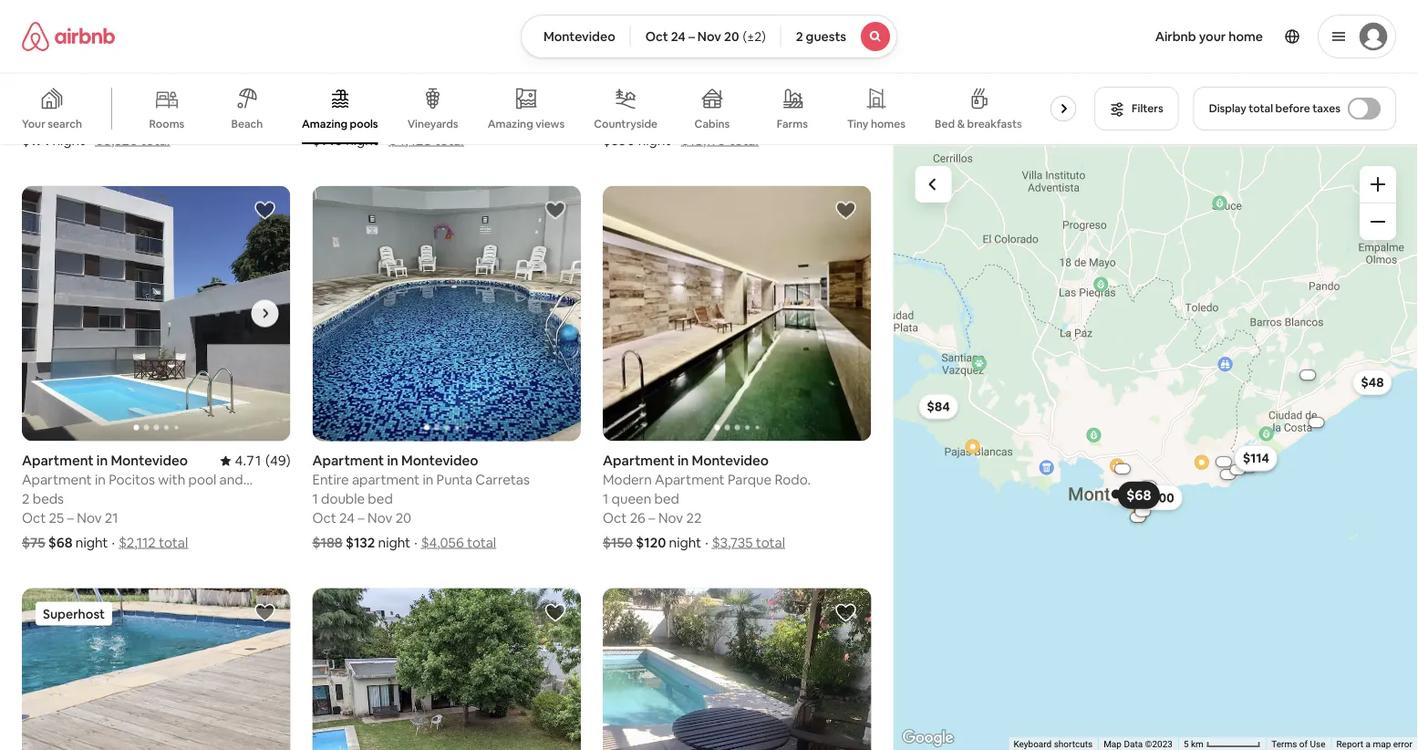 Task type: locate. For each thing, give the bounding box(es) containing it.
&
[[958, 117, 965, 131]]

0 vertical spatial 20
[[724, 28, 740, 45]]

0 horizontal spatial 2
[[22, 490, 30, 508]]

26
[[630, 107, 646, 125], [630, 509, 646, 527]]

bed inside the apartment in montevideo entire apartment in punta carretas 1 double bed oct 24 – nov 20 $188 $132 night · $4,056 total
[[368, 490, 393, 508]]

1 vertical spatial 24
[[340, 107, 355, 125]]

google image
[[899, 726, 959, 750]]

–
[[689, 28, 695, 45], [67, 107, 74, 125], [358, 107, 365, 125], [649, 107, 656, 125], [67, 509, 74, 527], [358, 509, 365, 527], [649, 509, 656, 527]]

1 horizontal spatial 2
[[61, 69, 69, 86]]

beds up the $75
[[33, 490, 64, 508]]

3 inside hotel room in montevideo great 2 bedroom apt. in carrasco 3 beds oct 25 – nov 21 $171 night · $5,326 total
[[22, 88, 30, 106]]

0 vertical spatial 22
[[687, 107, 702, 125]]

22 inside home in montevideo montevideo boutique house 4 beds oct 26 – nov 22 $590 night · $18,179 total
[[687, 107, 702, 125]]

nov inside unique view, 11th floor, security, amenities 3 beds oct 24 – nov 20 $140 night · $4,428 total
[[368, 107, 393, 125]]

· inside home in montevideo montevideo boutique house 4 beds oct 26 – nov 22 $590 night · $18,179 total
[[675, 132, 678, 149]]

4.71
[[235, 452, 263, 469]]

1 21 from the top
[[105, 107, 118, 125]]

1 vertical spatial $68
[[48, 534, 73, 552]]

oct left search
[[22, 107, 46, 125]]

3 down great
[[22, 88, 30, 106]]

total down "rooms"
[[141, 132, 170, 149]]

queen
[[612, 490, 652, 508]]

report a map error
[[1337, 739, 1414, 750]]

20 inside unique view, 11th floor, security, amenities 3 beds oct 24 – nov 20 $140 night · $4,428 total
[[396, 107, 412, 125]]

2 25 from the top
[[49, 509, 64, 527]]

1 down entire
[[313, 490, 318, 508]]

2 left guests
[[796, 28, 804, 45]]

· inside the 2 beds oct 25 – nov 21 $75 $68 night · $2,112 total
[[112, 534, 115, 552]]

nov down apartment in montevideo
[[77, 509, 102, 527]]

group
[[0, 73, 1084, 144], [22, 186, 291, 441], [313, 186, 581, 441], [603, 186, 872, 441], [22, 588, 291, 750], [313, 588, 581, 750], [603, 588, 872, 750]]

bed
[[935, 117, 956, 131]]

· left $2,112
[[112, 534, 115, 552]]

2 3 from the left
[[313, 88, 320, 106]]

0 horizontal spatial 1
[[313, 490, 318, 508]]

1 horizontal spatial $171
[[1244, 451, 1270, 467]]

add to wishlist: apartment in montevideo image down views
[[545, 200, 567, 221]]

3 inside unique view, 11th floor, security, amenities 3 beds oct 24 – nov 20 $140 night · $4,428 total
[[313, 88, 320, 106]]

22 inside apartment in montevideo modern apartment parque rodo. 1 queen bed oct 26 – nov 22 $150 $120 night · $3,735 total
[[687, 509, 702, 527]]

apartment for apartment in montevideo
[[22, 452, 94, 469]]

1 vertical spatial 26
[[630, 509, 646, 527]]

3
[[22, 88, 30, 106], [313, 88, 320, 106]]

home
[[603, 49, 642, 67]]

1 vertical spatial 20
[[396, 107, 412, 125]]

group containing amazing views
[[0, 73, 1084, 144]]

2 22 from the top
[[687, 509, 702, 527]]

night down the pools
[[346, 132, 379, 149]]

nov up $120
[[659, 509, 684, 527]]

night right $132
[[378, 534, 411, 552]]

montevideo inside the apartment in montevideo entire apartment in punta carretas 1 double bed oct 24 – nov 20 $188 $132 night · $4,056 total
[[402, 452, 479, 469]]

montevideo inside apartment in montevideo modern apartment parque rodo. 1 queen bed oct 26 – nov 22 $150 $120 night · $3,735 total
[[692, 452, 769, 469]]

add to wishlist: cottage in montevideo image
[[254, 602, 276, 624]]

2 26 from the top
[[630, 509, 646, 527]]

1 inside apartment in montevideo modern apartment parque rodo. 1 queen bed oct 26 – nov 22 $150 $120 night · $3,735 total
[[603, 490, 609, 508]]

night
[[52, 132, 85, 149], [346, 132, 379, 149], [638, 132, 671, 149], [76, 534, 108, 552], [378, 534, 411, 552], [669, 534, 702, 552]]

shortcuts
[[1055, 739, 1093, 750]]

20 down apartment
[[396, 509, 412, 527]]

1 3 from the left
[[22, 88, 30, 106]]

apartment up modern
[[603, 452, 675, 469]]

0 horizontal spatial $171
[[22, 132, 49, 149]]

0 horizontal spatial bed
[[368, 490, 393, 508]]

2 vertical spatial 24
[[340, 509, 355, 527]]

21 down apartment in montevideo
[[105, 509, 118, 527]]

nov up 'boutique'
[[698, 28, 722, 45]]

keyboard shortcuts
[[1014, 739, 1093, 750]]

nov up $18,179
[[659, 107, 684, 125]]

$4,056 total button
[[421, 534, 497, 552]]

$114 button
[[1236, 445, 1279, 471]]

total down cabins
[[730, 132, 759, 149]]

nov inside search box
[[698, 28, 722, 45]]

of
[[1300, 739, 1309, 750]]

a
[[1367, 739, 1372, 750]]

total inside the apartment in montevideo entire apartment in punta carretas 1 double bed oct 24 – nov 20 $188 $132 night · $4,056 total
[[467, 534, 497, 552]]

map
[[1374, 739, 1392, 750]]

2 inside button
[[796, 28, 804, 45]]

floor,
[[422, 69, 454, 86]]

countryside
[[594, 117, 658, 131]]

2 for beds
[[22, 490, 30, 508]]

nov inside the 2 beds oct 25 – nov 21 $75 $68 night · $2,112 total
[[77, 509, 102, 527]]

26 up $590
[[630, 107, 646, 125]]

1 horizontal spatial $68
[[1128, 486, 1152, 504]]

· left $5,326
[[89, 132, 92, 149]]

1 bed from the left
[[368, 490, 393, 508]]

beds inside unique view, 11th floor, security, amenities 3 beds oct 24 – nov 20 $140 night · $4,428 total
[[323, 88, 355, 106]]

· inside unique view, 11th floor, security, amenities 3 beds oct 24 – nov 20 $140 night · $4,428 total
[[382, 132, 385, 149]]

total inside the 2 beds oct 25 – nov 21 $75 $68 night · $2,112 total
[[159, 534, 188, 552]]

2 beds oct 25 – nov 21 $75 $68 night · $2,112 total
[[22, 490, 188, 552]]

1 horizontal spatial amazing
[[488, 117, 534, 131]]

add to wishlist: room in montevideo image
[[545, 602, 567, 624]]

· inside the apartment in montevideo entire apartment in punta carretas 1 double bed oct 24 – nov 20 $188 $132 night · $4,056 total
[[414, 534, 418, 552]]

apartment inside the apartment in montevideo entire apartment in punta carretas 1 double bed oct 24 – nov 20 $188 $132 night · $4,056 total
[[313, 452, 384, 469]]

oct up the $140
[[313, 107, 337, 125]]

farms
[[777, 117, 809, 131]]

25 down apartment in montevideo
[[49, 509, 64, 527]]

1 22 from the top
[[687, 107, 702, 125]]

21 inside the 2 beds oct 25 – nov 21 $75 $68 night · $2,112 total
[[105, 509, 118, 527]]

· left $18,179
[[675, 132, 678, 149]]

$84
[[928, 398, 951, 415]]

carrasco
[[175, 69, 232, 86]]

1 1 from the left
[[313, 490, 318, 508]]

$171 button
[[1236, 446, 1278, 472]]

$5,326 total button
[[95, 132, 170, 149]]

0 horizontal spatial add to wishlist: apartment in montevideo image
[[545, 200, 567, 221]]

1 vertical spatial 22
[[687, 509, 702, 527]]

beds
[[33, 88, 64, 106], [323, 88, 355, 106], [614, 88, 646, 106], [33, 490, 64, 508]]

20
[[724, 28, 740, 45], [396, 107, 412, 125], [396, 509, 412, 527]]

apartment up the 2 beds oct 25 – nov 21 $75 $68 night · $2,112 total
[[22, 452, 94, 469]]

1 25 from the top
[[49, 107, 64, 125]]

– inside apartment in montevideo modern apartment parque rodo. 1 queen bed oct 26 – nov 22 $150 $120 night · $3,735 total
[[649, 509, 656, 527]]

total right $4,056 at the bottom left of page
[[467, 534, 497, 552]]

oct 24 – nov 20 (±2)
[[646, 28, 766, 45]]

$68 inside button
[[1128, 486, 1152, 504]]

bedroom
[[72, 69, 130, 86]]

1 add to wishlist: apartment in montevideo image from the left
[[545, 200, 567, 221]]

1 horizontal spatial bed
[[655, 490, 680, 508]]

$4,428 total button
[[389, 132, 464, 149]]

3 down unique
[[313, 88, 320, 106]]

apartment for apartment in montevideo modern apartment parque rodo. 1 queen bed oct 26 – nov 22 $150 $120 night · $3,735 total
[[603, 452, 675, 469]]

great
[[22, 69, 58, 86]]

add to wishlist: apartment in montevideo image for apartment in montevideo modern apartment parque rodo. 1 queen bed oct 26 – nov 22 $150 $120 night · $3,735 total
[[836, 200, 857, 221]]

night down countryside
[[638, 132, 671, 149]]

amazing for amazing views
[[488, 117, 534, 131]]

2 up the $75
[[22, 490, 30, 508]]

0 vertical spatial 2
[[796, 28, 804, 45]]

total
[[1250, 101, 1274, 115], [141, 132, 170, 149], [435, 132, 464, 149], [730, 132, 759, 149], [159, 534, 188, 552], [467, 534, 497, 552], [756, 534, 786, 552]]

$114
[[1244, 450, 1270, 466]]

night right $120
[[669, 534, 702, 552]]

24 inside the apartment in montevideo entire apartment in punta carretas 1 double bed oct 24 – nov 20 $188 $132 night · $4,056 total
[[340, 509, 355, 527]]

24 up the $140
[[340, 107, 355, 125]]

beds down unique
[[323, 88, 355, 106]]

1 horizontal spatial add to wishlist: apartment in montevideo image
[[836, 200, 857, 221]]

bed right queen at the bottom
[[655, 490, 680, 508]]

bed down apartment
[[368, 490, 393, 508]]

20 up "$4,428"
[[396, 107, 412, 125]]

0 vertical spatial 25
[[49, 107, 64, 125]]

montevideo up parque
[[692, 452, 769, 469]]

zoom out image
[[1372, 214, 1386, 229]]

1 vertical spatial 21
[[105, 509, 118, 527]]

· left "$4,428"
[[382, 132, 385, 149]]

25 right your
[[49, 107, 64, 125]]

0 vertical spatial 26
[[630, 107, 646, 125]]

2 vertical spatial 20
[[396, 509, 412, 527]]

(49)
[[266, 452, 291, 469]]

montevideo up 'boutique'
[[659, 49, 736, 67]]

20 inside the apartment in montevideo entire apartment in punta carretas 1 double bed oct 24 – nov 20 $188 $132 night · $4,056 total
[[396, 509, 412, 527]]

unique
[[313, 69, 357, 86]]

1 vertical spatial $171
[[1244, 451, 1270, 467]]

2 horizontal spatial 2
[[796, 28, 804, 45]]

vineyards
[[408, 117, 459, 131]]

2 for guests
[[796, 28, 804, 45]]

add to wishlist: apartment in montevideo image down tiny
[[836, 200, 857, 221]]

1 26 from the top
[[630, 107, 646, 125]]

$120
[[636, 534, 666, 552]]

nov
[[698, 28, 722, 45], [77, 107, 102, 125], [368, 107, 393, 125], [659, 107, 684, 125], [77, 509, 102, 527], [368, 509, 393, 527], [659, 509, 684, 527]]

– inside home in montevideo montevideo boutique house 4 beds oct 26 – nov 22 $590 night · $18,179 total
[[649, 107, 656, 125]]

total left before
[[1250, 101, 1274, 115]]

amazing for amazing pools
[[302, 117, 348, 131]]

$3,735
[[712, 534, 753, 552]]

apartment up entire
[[313, 452, 384, 469]]

montevideo up punta
[[402, 452, 479, 469]]

profile element
[[920, 0, 1397, 73]]

0 horizontal spatial 3
[[22, 88, 30, 106]]

nov inside hotel room in montevideo great 2 bedroom apt. in carrasco 3 beds oct 25 – nov 21 $171 night · $5,326 total
[[77, 107, 102, 125]]

$68
[[1128, 486, 1152, 504], [48, 534, 73, 552]]

1 left queen at the bottom
[[603, 490, 609, 508]]

26 down queen at the bottom
[[630, 509, 646, 527]]

display total before taxes
[[1210, 101, 1341, 115]]

$100
[[1146, 489, 1175, 506]]

filters
[[1133, 101, 1164, 115]]

night down search
[[52, 132, 85, 149]]

1 horizontal spatial 1
[[603, 490, 609, 508]]

beds right 4
[[614, 88, 646, 106]]

– inside hotel room in montevideo great 2 bedroom apt. in carrasco 3 beds oct 25 – nov 21 $171 night · $5,326 total
[[67, 107, 74, 125]]

2 bed from the left
[[655, 490, 680, 508]]

· left $4,056 at the bottom left of page
[[414, 534, 418, 552]]

$68 inside the 2 beds oct 25 – nov 21 $75 $68 night · $2,112 total
[[48, 534, 73, 552]]

1 vertical spatial 25
[[49, 509, 64, 527]]

0 vertical spatial 21
[[105, 107, 118, 125]]

oct up home in montevideo montevideo boutique house 4 beds oct 26 – nov 22 $590 night · $18,179 total
[[646, 28, 669, 45]]

1
[[313, 490, 318, 508], [603, 490, 609, 508]]

nov down view,
[[368, 107, 393, 125]]

montevideo
[[544, 28, 616, 45], [112, 49, 189, 67], [659, 49, 736, 67], [603, 69, 678, 86], [111, 452, 188, 469], [402, 452, 479, 469], [692, 452, 769, 469]]

nov up $5,326
[[77, 107, 102, 125]]

20 left (±2)
[[724, 28, 740, 45]]

1 horizontal spatial 3
[[313, 88, 320, 106]]

oct
[[646, 28, 669, 45], [22, 107, 46, 125], [313, 107, 337, 125], [603, 107, 627, 125], [22, 509, 46, 527], [313, 509, 337, 527], [603, 509, 627, 527]]

$100 button
[[1138, 485, 1184, 510]]

0 vertical spatial $171
[[22, 132, 49, 149]]

montevideo up apt.
[[112, 49, 189, 67]]

total inside unique view, 11th floor, security, amenities 3 beds oct 24 – nov 20 $140 night · $4,428 total
[[435, 132, 464, 149]]

montevideo up home
[[544, 28, 616, 45]]

2 add to wishlist: apartment in montevideo image from the left
[[836, 200, 857, 221]]

home
[[1229, 28, 1264, 45]]

night inside unique view, 11th floor, security, amenities 3 beds oct 24 – nov 20 $140 night · $4,428 total
[[346, 132, 379, 149]]

21 up $5,326
[[105, 107, 118, 125]]

your search
[[22, 117, 82, 131]]

total inside hotel room in montevideo great 2 bedroom apt. in carrasco 3 beds oct 25 – nov 21 $171 night · $5,326 total
[[141, 132, 170, 149]]

2 down room
[[61, 69, 69, 86]]

oct down 4
[[603, 107, 627, 125]]

$171 inside hotel room in montevideo great 2 bedroom apt. in carrasco 3 beds oct 25 – nov 21 $171 night · $5,326 total
[[22, 132, 49, 149]]

taxes
[[1313, 101, 1341, 115]]

$171
[[22, 132, 49, 149], [1244, 451, 1270, 467]]

oct up the $75
[[22, 509, 46, 527]]

0 horizontal spatial amazing
[[302, 117, 348, 131]]

amazing
[[488, 117, 534, 131], [302, 117, 348, 131]]

terms of use
[[1272, 739, 1326, 750]]

None search field
[[521, 15, 898, 58]]

24 inside unique view, 11th floor, security, amenities 3 beds oct 24 – nov 20 $140 night · $4,428 total
[[340, 107, 355, 125]]

house
[[741, 69, 781, 86]]

rodo.
[[775, 471, 811, 489]]

report a map error link
[[1337, 739, 1414, 750]]

total right the $3,735
[[756, 534, 786, 552]]

apartment left parque
[[655, 471, 725, 489]]

oct inside apartment in montevideo modern apartment parque rodo. 1 queen bed oct 26 – nov 22 $150 $120 night · $3,735 total
[[603, 509, 627, 527]]

montevideo inside 'button'
[[544, 28, 616, 45]]

2 1 from the left
[[603, 490, 609, 508]]

beds down great
[[33, 88, 64, 106]]

2 inside hotel room in montevideo great 2 bedroom apt. in carrasco 3 beds oct 25 – nov 21 $171 night · $5,326 total
[[61, 69, 69, 86]]

apartment in montevideo
[[22, 452, 188, 469]]

26 inside apartment in montevideo modern apartment parque rodo. 1 queen bed oct 26 – nov 22 $150 $120 night · $3,735 total
[[630, 509, 646, 527]]

5 km button
[[1179, 737, 1267, 750]]

nov up $132
[[368, 509, 393, 527]]

views
[[536, 117, 565, 131]]

$5,326
[[95, 132, 138, 149]]

0 horizontal spatial $68
[[48, 534, 73, 552]]

carretas
[[476, 471, 530, 489]]

tiny homes
[[848, 117, 906, 131]]

oct up $150
[[603, 509, 627, 527]]

room
[[60, 49, 94, 67]]

· left the $3,735
[[706, 534, 709, 552]]

night left $2,112
[[76, 534, 108, 552]]

24 up 'boutique'
[[671, 28, 686, 45]]

2 21 from the top
[[105, 509, 118, 527]]

0 vertical spatial $68
[[1128, 486, 1152, 504]]

25 inside hotel room in montevideo great 2 bedroom apt. in carrasco 3 beds oct 25 – nov 21 $171 night · $5,326 total
[[49, 107, 64, 125]]

apartment
[[352, 471, 420, 489]]

oct inside hotel room in montevideo great 2 bedroom apt. in carrasco 3 beds oct 25 – nov 21 $171 night · $5,326 total
[[22, 107, 46, 125]]

0 vertical spatial 24
[[671, 28, 686, 45]]

24
[[671, 28, 686, 45], [340, 107, 355, 125], [340, 509, 355, 527]]

amazing left views
[[488, 117, 534, 131]]

amazing up the $140
[[302, 117, 348, 131]]

apartment in montevideo modern apartment parque rodo. 1 queen bed oct 26 – nov 22 $150 $120 night · $3,735 total
[[603, 452, 811, 552]]

view,
[[360, 69, 391, 86]]

home in montevideo montevideo boutique house 4 beds oct 26 – nov 22 $590 night · $18,179 total
[[603, 49, 781, 149]]

total down the vineyards
[[435, 132, 464, 149]]

apartment in montevideo entire apartment in punta carretas 1 double bed oct 24 – nov 20 $188 $132 night · $4,056 total
[[313, 452, 530, 552]]

keyboard
[[1014, 739, 1052, 750]]

1 vertical spatial 2
[[61, 69, 69, 86]]

2 inside the 2 beds oct 25 – nov 21 $75 $68 night · $2,112 total
[[22, 490, 30, 508]]

11th
[[394, 69, 419, 86]]

2 vertical spatial 2
[[22, 490, 30, 508]]

total right $2,112
[[159, 534, 188, 552]]

add to wishlist: apartment in montevideo image
[[545, 200, 567, 221], [836, 200, 857, 221]]

24 inside search box
[[671, 28, 686, 45]]

oct up $188
[[313, 509, 337, 527]]

24 down double
[[340, 509, 355, 527]]



Task type: vqa. For each thing, say whether or not it's contained in the screenshot.
Hotel room in Montevideo Great 2 bedroom apt. in Carrasco 3 beds Oct 25 – Nov 21 $171 night · $5,326 total
yes



Task type: describe. For each thing, give the bounding box(es) containing it.
5.0 out of 5 average rating,  8 reviews image
[[818, 49, 872, 67]]

airbnb your home link
[[1145, 17, 1275, 56]]

$48
[[1362, 374, 1385, 391]]

filters button
[[1095, 87, 1180, 130]]

breakfasts
[[968, 117, 1023, 131]]

montevideo button
[[521, 15, 631, 58]]

oct inside home in montevideo montevideo boutique house 4 beds oct 26 – nov 22 $590 night · $18,179 total
[[603, 107, 627, 125]]

$150
[[603, 534, 633, 552]]

night inside hotel room in montevideo great 2 bedroom apt. in carrasco 3 beds oct 25 – nov 21 $171 night · $5,326 total
[[52, 132, 85, 149]]

amazing pools
[[302, 117, 378, 131]]

bed & breakfasts
[[935, 117, 1023, 131]]

amenities
[[513, 69, 574, 86]]

$140
[[313, 132, 343, 149]]

none search field containing montevideo
[[521, 15, 898, 58]]

bed inside apartment in montevideo modern apartment parque rodo. 1 queen bed oct 26 – nov 22 $150 $120 night · $3,735 total
[[655, 490, 680, 508]]

error
[[1394, 739, 1414, 750]]

– inside search box
[[689, 28, 695, 45]]

· inside hotel room in montevideo great 2 bedroom apt. in carrasco 3 beds oct 25 – nov 21 $171 night · $5,326 total
[[89, 132, 92, 149]]

pools
[[350, 117, 378, 131]]

nov inside home in montevideo montevideo boutique house 4 beds oct 26 – nov 22 $590 night · $18,179 total
[[659, 107, 684, 125]]

$590
[[603, 132, 636, 149]]

homes
[[871, 117, 906, 131]]

in inside apartment in montevideo modern apartment parque rodo. 1 queen bed oct 26 – nov 22 $150 $120 night · $3,735 total
[[678, 452, 689, 469]]

montevideo down home
[[603, 69, 678, 86]]

oct inside search box
[[646, 28, 669, 45]]

double
[[321, 490, 365, 508]]

– inside the 2 beds oct 25 – nov 21 $75 $68 night · $2,112 total
[[67, 509, 74, 527]]

(8)
[[855, 49, 872, 67]]

add to wishlist: guest suite in montevideo image
[[836, 602, 857, 624]]

25 inside the 2 beds oct 25 – nov 21 $75 $68 night · $2,112 total
[[49, 509, 64, 527]]

tiny
[[848, 117, 869, 131]]

amazing views
[[488, 117, 565, 131]]

terms of use link
[[1272, 739, 1326, 750]]

in inside home in montevideo montevideo boutique house 4 beds oct 26 – nov 22 $590 night · $18,179 total
[[645, 49, 656, 67]]

5 km
[[1184, 739, 1207, 750]]

display
[[1210, 101, 1247, 115]]

$18,179 total button
[[681, 132, 759, 149]]

$2,112 total button
[[119, 534, 188, 552]]

(±2)
[[743, 28, 766, 45]]

add to wishlist: apartment in montevideo image for apartment in montevideo entire apartment in punta carretas 1 double bed oct 24 – nov 20 $188 $132 night · $4,056 total
[[545, 200, 567, 221]]

1 inside the apartment in montevideo entire apartment in punta carretas 1 double bed oct 24 – nov 20 $188 $132 night · $4,056 total
[[313, 490, 318, 508]]

montevideo up the 2 beds oct 25 – nov 21 $75 $68 night · $2,112 total
[[111, 452, 188, 469]]

hotel
[[22, 49, 57, 67]]

$171 inside button
[[1244, 451, 1270, 467]]

before
[[1276, 101, 1311, 115]]

$188
[[313, 534, 343, 552]]

nov inside the apartment in montevideo entire apartment in punta carretas 1 double bed oct 24 – nov 20 $188 $132 night · $4,056 total
[[368, 509, 393, 527]]

– inside unique view, 11th floor, security, amenities 3 beds oct 24 – nov 20 $140 night · $4,428 total
[[358, 107, 365, 125]]

oct inside unique view, 11th floor, security, amenities 3 beds oct 24 – nov 20 $140 night · $4,428 total
[[313, 107, 337, 125]]

total inside apartment in montevideo modern apartment parque rodo. 1 queen bed oct 26 – nov 22 $150 $120 night · $3,735 total
[[756, 534, 786, 552]]

guests
[[806, 28, 847, 45]]

apartment for apartment in montevideo entire apartment in punta carretas 1 double bed oct 24 – nov 20 $188 $132 night · $4,056 total
[[313, 452, 384, 469]]

hotel room in montevideo great 2 bedroom apt. in carrasco 3 beds oct 25 – nov 21 $171 night · $5,326 total
[[22, 49, 232, 149]]

2 guests button
[[781, 15, 898, 58]]

$75
[[22, 534, 45, 552]]

total inside home in montevideo montevideo boutique house 4 beds oct 26 – nov 22 $590 night · $18,179 total
[[730, 132, 759, 149]]

nov inside apartment in montevideo modern apartment parque rodo. 1 queen bed oct 26 – nov 22 $150 $120 night · $3,735 total
[[659, 509, 684, 527]]

$3,735 total button
[[712, 534, 786, 552]]

security,
[[457, 69, 510, 86]]

26 inside home in montevideo montevideo boutique house 4 beds oct 26 – nov 22 $590 night · $18,179 total
[[630, 107, 646, 125]]

night inside home in montevideo montevideo boutique house 4 beds oct 26 – nov 22 $590 night · $18,179 total
[[638, 132, 671, 149]]

add to wishlist: apartment in montevideo image
[[254, 200, 276, 221]]

beach
[[231, 117, 263, 131]]

map
[[1104, 739, 1122, 750]]

beds inside the 2 beds oct 25 – nov 21 $75 $68 night · $2,112 total
[[33, 490, 64, 508]]

your
[[1200, 28, 1227, 45]]

beds inside home in montevideo montevideo boutique house 4 beds oct 26 – nov 22 $590 night · $18,179 total
[[614, 88, 646, 106]]

– inside the apartment in montevideo entire apartment in punta carretas 1 double bed oct 24 – nov 20 $188 $132 night · $4,056 total
[[358, 509, 365, 527]]

night inside the apartment in montevideo entire apartment in punta carretas 1 double bed oct 24 – nov 20 $188 $132 night · $4,056 total
[[378, 534, 411, 552]]

4.71 out of 5 average rating,  49 reviews image
[[220, 452, 291, 469]]

4
[[603, 88, 611, 106]]

20 inside search box
[[724, 28, 740, 45]]

$4,428
[[389, 132, 432, 149]]

boutique
[[681, 69, 738, 86]]

oct inside the 2 beds oct 25 – nov 21 $75 $68 night · $2,112 total
[[22, 509, 46, 527]]

airbnb
[[1156, 28, 1197, 45]]

total inside button
[[1250, 101, 1274, 115]]

· inside apartment in montevideo modern apartment parque rodo. 1 queen bed oct 26 – nov 22 $150 $120 night · $3,735 total
[[706, 534, 709, 552]]

search
[[48, 117, 82, 131]]

5
[[1184, 739, 1190, 750]]

5.0
[[833, 49, 852, 67]]

display total before taxes button
[[1194, 87, 1397, 130]]

2 guests
[[796, 28, 847, 45]]

google map
showing 20 stays. region
[[894, 144, 1419, 750]]

4.71 (49)
[[235, 452, 291, 469]]

modern
[[603, 471, 652, 489]]

©2023
[[1146, 739, 1174, 750]]

use
[[1311, 739, 1326, 750]]

21 inside hotel room in montevideo great 2 bedroom apt. in carrasco 3 beds oct 25 – nov 21 $171 night · $5,326 total
[[105, 107, 118, 125]]

km
[[1192, 739, 1205, 750]]

cabins
[[695, 117, 730, 131]]

$48 button
[[1354, 370, 1393, 395]]

entire
[[313, 471, 349, 489]]

your
[[22, 117, 45, 131]]

night inside the 2 beds oct 25 – nov 21 $75 $68 night · $2,112 total
[[76, 534, 108, 552]]

montevideo inside hotel room in montevideo great 2 bedroom apt. in carrasco 3 beds oct 25 – nov 21 $171 night · $5,326 total
[[112, 49, 189, 67]]

$84 button
[[920, 394, 959, 419]]

$2,112
[[119, 534, 156, 552]]

oct inside the apartment in montevideo entire apartment in punta carretas 1 double bed oct 24 – nov 20 $188 $132 night · $4,056 total
[[313, 509, 337, 527]]

keyboard shortcuts button
[[1014, 738, 1093, 750]]

beds inside hotel room in montevideo great 2 bedroom apt. in carrasco 3 beds oct 25 – nov 21 $171 night · $5,326 total
[[33, 88, 64, 106]]

punta
[[437, 471, 473, 489]]

zoom in image
[[1372, 177, 1386, 192]]

night inside apartment in montevideo modern apartment parque rodo. 1 queen bed oct 26 – nov 22 $150 $120 night · $3,735 total
[[669, 534, 702, 552]]

$4,056
[[421, 534, 464, 552]]

parque
[[728, 471, 772, 489]]



